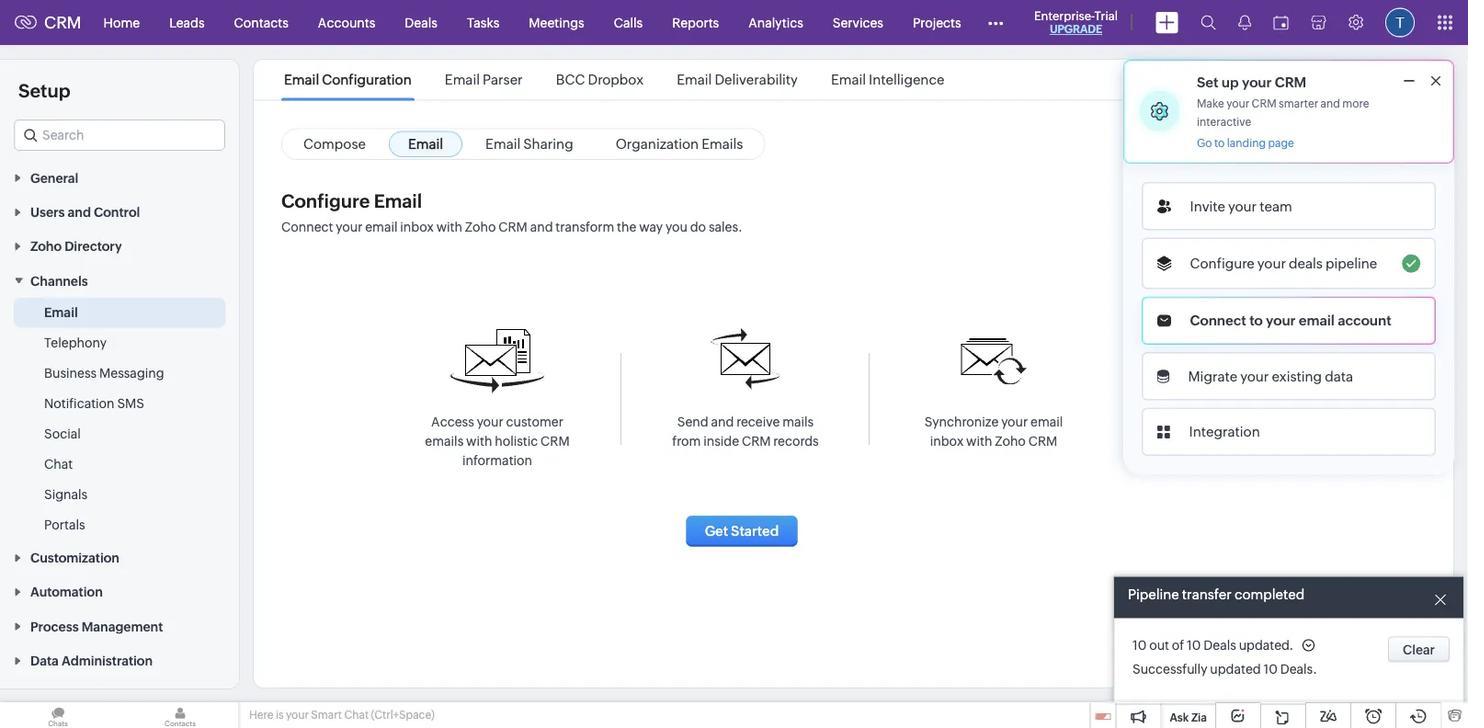 Task type: vqa. For each thing, say whether or not it's contained in the screenshot.
the middle the 'Time'
no



Task type: describe. For each thing, give the bounding box(es) containing it.
holistic
[[495, 434, 538, 448]]

get started link
[[687, 516, 798, 547]]

1 vertical spatial connect
[[1190, 313, 1247, 329]]

services
[[833, 15, 884, 30]]

customization button
[[0, 540, 239, 574]]

enterprise-trial upgrade
[[1035, 9, 1118, 35]]

configure for your
[[1190, 255, 1255, 272]]

social
[[44, 426, 81, 441]]

calendar image
[[1274, 15, 1289, 30]]

team
[[1260, 198, 1293, 214]]

landing
[[1227, 137, 1266, 149]]

1 vertical spatial email
[[1299, 313, 1335, 329]]

email for email configuration
[[284, 72, 319, 88]]

reports
[[672, 15, 719, 30]]

with for access
[[466, 434, 492, 448]]

your left deals
[[1258, 255, 1286, 272]]

synchronize your email inbox with zoho crm
[[925, 414, 1063, 448]]

control
[[94, 205, 140, 219]]

configure email connect your email inbox with zoho crm and transform the way you do sales.
[[281, 190, 743, 234]]

integration
[[1189, 424, 1260, 440]]

channels region
[[0, 297, 239, 540]]

configure for email
[[281, 190, 370, 212]]

email inside "configure email connect your email inbox with zoho crm and transform the way you do sales."
[[374, 190, 422, 212]]

send
[[678, 414, 709, 429]]

crm inside access your customer emails with holistic crm information
[[541, 434, 570, 448]]

contacts link
[[219, 0, 303, 45]]

do
[[690, 219, 706, 234]]

completed
[[1235, 586, 1305, 602]]

your left team
[[1229, 198, 1257, 214]]

1 vertical spatial to
[[1250, 313, 1263, 329]]

ask zia
[[1170, 712, 1207, 724]]

data administration button
[[0, 643, 239, 677]]

email for email intelligence
[[831, 72, 866, 88]]

Other Modules field
[[976, 8, 1016, 37]]

automation button
[[0, 574, 239, 609]]

is
[[276, 709, 284, 721]]

signals element
[[1228, 0, 1263, 45]]

reports link
[[658, 0, 734, 45]]

email parser
[[445, 72, 523, 88]]

signals image
[[1239, 15, 1252, 30]]

customization
[[30, 551, 120, 565]]

calls
[[614, 15, 643, 30]]

channels button
[[0, 263, 239, 297]]

process management button
[[0, 609, 239, 643]]

way
[[639, 219, 663, 234]]

telephony
[[44, 335, 107, 350]]

contacts
[[234, 15, 289, 30]]

crm inside synchronize your email inbox with zoho crm
[[1029, 434, 1058, 448]]

analytics link
[[734, 0, 818, 45]]

set
[[1197, 74, 1219, 90]]

zoho inside zoho directory dropdown button
[[30, 239, 62, 254]]

bcc
[[556, 72, 585, 88]]

telephony link
[[44, 333, 107, 352]]

0 horizontal spatial email link
[[44, 303, 78, 321]]

business
[[44, 365, 97, 380]]

of
[[1172, 638, 1185, 653]]

Search text field
[[15, 120, 224, 150]]

search image
[[1201, 15, 1217, 30]]

existing
[[1272, 368, 1322, 384]]

crm link
[[15, 13, 81, 32]]

records
[[774, 434, 819, 448]]

accounts
[[318, 15, 375, 30]]

email for email deliverability
[[677, 72, 712, 88]]

email for email sharing
[[486, 136, 521, 152]]

inbox inside synchronize your email inbox with zoho crm
[[930, 434, 964, 448]]

create menu image
[[1156, 11, 1179, 34]]

pipeline
[[1326, 255, 1378, 272]]

email parser link
[[442, 72, 526, 88]]

email configuration
[[284, 72, 412, 88]]

access
[[431, 414, 474, 429]]

deals
[[1289, 255, 1323, 272]]

bcc dropbox link
[[553, 72, 647, 88]]

you
[[666, 219, 688, 234]]

to inside set up your crm make your crm smarter and more interactive go to landing page
[[1215, 137, 1225, 149]]

meetings link
[[514, 0, 599, 45]]

deals.
[[1281, 662, 1318, 677]]

your up migrate your existing data
[[1266, 313, 1296, 329]]

clear link
[[1388, 637, 1450, 663]]

invite
[[1190, 198, 1226, 214]]

go to landing page link
[[1197, 137, 1295, 150]]

transform
[[556, 219, 614, 234]]

pipeline
[[1128, 586, 1180, 602]]

crm inside 'send and receive mails from inside crm records'
[[742, 434, 771, 448]]

email for email parser
[[445, 72, 480, 88]]

the
[[617, 219, 637, 234]]

your inside access your customer emails with holistic crm information
[[477, 414, 504, 429]]

zia
[[1192, 712, 1207, 724]]

general
[[30, 170, 78, 185]]

1 horizontal spatial deals
[[1204, 638, 1237, 653]]

and inside "configure email connect your email inbox with zoho crm and transform the way you do sales."
[[530, 219, 553, 234]]

create menu element
[[1145, 0, 1190, 45]]

bcc dropbox
[[556, 72, 644, 88]]

signals link
[[44, 485, 88, 503]]

and inside dropdown button
[[68, 205, 91, 219]]

here is your smart chat (ctrl+space)
[[249, 709, 435, 721]]

your right is
[[286, 709, 309, 721]]

email for the rightmost email link
[[408, 136, 443, 152]]

marketplace
[[30, 688, 107, 703]]

meetings
[[529, 15, 585, 30]]

chats image
[[0, 703, 116, 728]]

notification sms link
[[44, 394, 144, 412]]

deals link
[[390, 0, 452, 45]]

email inside "configure email connect your email inbox with zoho crm and transform the way you do sales."
[[365, 219, 398, 234]]

set up your crm make your crm smarter and more interactive go to landing page
[[1197, 74, 1370, 149]]

connect inside "configure email connect your email inbox with zoho crm and transform the way you do sales."
[[281, 219, 333, 234]]

synchronize
[[925, 414, 999, 429]]

analytics
[[749, 15, 803, 30]]

channels
[[30, 273, 88, 288]]



Task type: locate. For each thing, give the bounding box(es) containing it.
2 horizontal spatial zoho
[[995, 434, 1026, 448]]

1 vertical spatial zoho
[[30, 239, 62, 254]]

0 horizontal spatial configure
[[281, 190, 370, 212]]

management
[[82, 619, 163, 634]]

organization emails link
[[596, 131, 763, 157]]

tasks link
[[452, 0, 514, 45]]

contacts image
[[122, 703, 238, 728]]

projects
[[913, 15, 961, 30]]

and right 'users'
[[68, 205, 91, 219]]

leads link
[[155, 0, 219, 45]]

email inside synchronize your email inbox with zoho crm
[[1031, 414, 1063, 429]]

email down compose link
[[374, 190, 422, 212]]

email down the services "link"
[[831, 72, 866, 88]]

0 vertical spatial deals
[[405, 15, 438, 30]]

deals up "successfully updated 10 deals."
[[1204, 638, 1237, 653]]

email inside channels "region"
[[44, 305, 78, 319]]

zoho directory
[[30, 239, 122, 254]]

administration
[[62, 654, 153, 668]]

1 horizontal spatial email
[[1031, 414, 1063, 429]]

configure down invite
[[1190, 255, 1255, 272]]

process management
[[30, 619, 163, 634]]

successfully
[[1133, 662, 1208, 677]]

email intelligence link
[[828, 72, 948, 88]]

clear
[[1403, 642, 1435, 657]]

your inside synchronize your email inbox with zoho crm
[[1002, 414, 1028, 429]]

1 horizontal spatial email link
[[389, 131, 463, 157]]

leads
[[169, 15, 205, 30]]

email down email parser link at the top left of the page
[[408, 136, 443, 152]]

compose link
[[284, 131, 385, 157]]

automation
[[30, 585, 103, 600]]

up
[[1222, 74, 1239, 90]]

0 horizontal spatial email
[[365, 219, 398, 234]]

your right synchronize
[[1002, 414, 1028, 429]]

email left sharing
[[486, 136, 521, 152]]

access your customer emails with holistic crm information
[[425, 414, 570, 468]]

messaging
[[99, 365, 164, 380]]

search element
[[1190, 0, 1228, 45]]

email link
[[389, 131, 463, 157], [44, 303, 78, 321]]

1 vertical spatial chat
[[344, 709, 369, 721]]

connect down compose link
[[281, 219, 333, 234]]

updated.
[[1239, 638, 1294, 653]]

inside
[[704, 434, 739, 448]]

0 vertical spatial configure
[[281, 190, 370, 212]]

0 horizontal spatial to
[[1215, 137, 1225, 149]]

notification sms
[[44, 396, 144, 410]]

1 vertical spatial inbox
[[930, 434, 964, 448]]

invite your team
[[1190, 198, 1293, 214]]

1 vertical spatial configure
[[1190, 255, 1255, 272]]

configure inside "configure email connect your email inbox with zoho crm and transform the way you do sales."
[[281, 190, 370, 212]]

your up holistic
[[477, 414, 504, 429]]

1 horizontal spatial configure
[[1190, 255, 1255, 272]]

email link down channels
[[44, 303, 78, 321]]

0 horizontal spatial with
[[437, 219, 462, 234]]

your right up
[[1242, 74, 1272, 90]]

10 left out
[[1133, 638, 1147, 653]]

smarter
[[1279, 97, 1319, 110]]

0 horizontal spatial inbox
[[400, 219, 434, 234]]

your down compose link
[[336, 219, 363, 234]]

your right migrate
[[1241, 368, 1269, 384]]

emails
[[702, 136, 743, 152]]

with
[[437, 219, 462, 234], [466, 434, 492, 448], [967, 434, 993, 448]]

1 horizontal spatial inbox
[[930, 434, 964, 448]]

services link
[[818, 0, 898, 45]]

upgrade
[[1050, 23, 1103, 35]]

email deliverability link
[[674, 72, 801, 88]]

information
[[463, 453, 532, 468]]

crm inside "configure email connect your email inbox with zoho crm and transform the way you do sales."
[[499, 219, 528, 234]]

crm
[[44, 13, 81, 32], [1275, 74, 1307, 90], [1252, 97, 1277, 110], [499, 219, 528, 234], [541, 434, 570, 448], [742, 434, 771, 448], [1029, 434, 1058, 448]]

profile image
[[1386, 8, 1415, 37]]

chat down social at the bottom
[[44, 456, 73, 471]]

configuration
[[322, 72, 412, 88]]

get started
[[705, 523, 779, 539]]

accounts link
[[303, 0, 390, 45]]

inbox inside "configure email connect your email inbox with zoho crm and transform the way you do sales."
[[400, 219, 434, 234]]

your
[[1242, 74, 1272, 90], [1227, 97, 1250, 110], [1229, 198, 1257, 214], [336, 219, 363, 234], [1258, 255, 1286, 272], [1266, 313, 1296, 329], [1241, 368, 1269, 384], [477, 414, 504, 429], [1002, 414, 1028, 429], [286, 709, 309, 721]]

and
[[1321, 97, 1341, 110], [68, 205, 91, 219], [530, 219, 553, 234], [711, 414, 734, 429]]

zoho inside synchronize your email inbox with zoho crm
[[995, 434, 1026, 448]]

10
[[1133, 638, 1147, 653], [1187, 638, 1201, 653], [1264, 662, 1278, 677]]

2 vertical spatial email
[[1031, 414, 1063, 429]]

with inside synchronize your email inbox with zoho crm
[[967, 434, 993, 448]]

process
[[30, 619, 79, 634]]

profile element
[[1375, 0, 1426, 45]]

0 vertical spatial chat
[[44, 456, 73, 471]]

10 down updated.
[[1264, 662, 1278, 677]]

email deliverability
[[677, 72, 798, 88]]

deals left tasks link
[[405, 15, 438, 30]]

2 vertical spatial zoho
[[995, 434, 1026, 448]]

configure down compose link
[[281, 190, 370, 212]]

to up migrate your existing data
[[1250, 313, 1263, 329]]

and up the inside
[[711, 414, 734, 429]]

general button
[[0, 160, 239, 194]]

trial
[[1095, 9, 1118, 23]]

account
[[1338, 313, 1392, 329]]

home link
[[89, 0, 155, 45]]

sms
[[117, 396, 144, 410]]

list
[[268, 60, 961, 100]]

with for synchronize
[[967, 434, 993, 448]]

email sharing
[[486, 136, 573, 152]]

users
[[30, 205, 65, 219]]

with inside access your customer emails with holistic crm information
[[466, 434, 492, 448]]

with inside "configure email connect your email inbox with zoho crm and transform the way you do sales."
[[437, 219, 462, 234]]

and left the more
[[1321, 97, 1341, 110]]

get
[[705, 523, 728, 539]]

0 vertical spatial email
[[365, 219, 398, 234]]

deliverability
[[715, 72, 798, 88]]

organization
[[616, 136, 699, 152]]

0 horizontal spatial chat
[[44, 456, 73, 471]]

smart
[[311, 709, 342, 721]]

0 vertical spatial zoho
[[465, 219, 496, 234]]

1 horizontal spatial connect
[[1190, 313, 1247, 329]]

pipeline transfer completed
[[1128, 586, 1305, 602]]

chat right smart
[[344, 709, 369, 721]]

email intelligence
[[831, 72, 945, 88]]

and left transform
[[530, 219, 553, 234]]

to right go
[[1215, 137, 1225, 149]]

started
[[731, 523, 779, 539]]

updated
[[1210, 662, 1261, 677]]

customer
[[506, 414, 564, 429]]

page
[[1269, 137, 1295, 149]]

your down up
[[1227, 97, 1250, 110]]

email down channels
[[44, 305, 78, 319]]

social link
[[44, 424, 81, 443]]

users and control button
[[0, 194, 239, 229]]

1 horizontal spatial 10
[[1187, 638, 1201, 653]]

intelligence
[[869, 72, 945, 88]]

email left parser
[[445, 72, 480, 88]]

1 horizontal spatial chat
[[344, 709, 369, 721]]

send and receive mails from inside crm records
[[672, 414, 819, 448]]

0 vertical spatial email link
[[389, 131, 463, 157]]

from
[[672, 434, 701, 448]]

None field
[[14, 120, 225, 151]]

0 vertical spatial connect
[[281, 219, 333, 234]]

deals
[[405, 15, 438, 30], [1204, 638, 1237, 653]]

1 vertical spatial deals
[[1204, 638, 1237, 653]]

signals
[[44, 487, 88, 501]]

here
[[249, 709, 274, 721]]

your inside "configure email connect your email inbox with zoho crm and transform the way you do sales."
[[336, 219, 363, 234]]

1 horizontal spatial to
[[1250, 313, 1263, 329]]

chat inside channels "region"
[[44, 456, 73, 471]]

home
[[104, 15, 140, 30]]

email link down email parser
[[389, 131, 463, 157]]

10 out of 10 deals updated.
[[1133, 638, 1294, 653]]

0 vertical spatial to
[[1215, 137, 1225, 149]]

email down reports link
[[677, 72, 712, 88]]

sharing
[[523, 136, 573, 152]]

0 horizontal spatial deals
[[405, 15, 438, 30]]

list containing email configuration
[[268, 60, 961, 100]]

10 right of
[[1187, 638, 1201, 653]]

0 horizontal spatial connect
[[281, 219, 333, 234]]

1 horizontal spatial with
[[466, 434, 492, 448]]

transfer
[[1182, 586, 1232, 602]]

users and control
[[30, 205, 140, 219]]

0 horizontal spatial 10
[[1133, 638, 1147, 653]]

0 horizontal spatial zoho
[[30, 239, 62, 254]]

0 vertical spatial inbox
[[400, 219, 434, 234]]

zoho inside "configure email connect your email inbox with zoho crm and transform the way you do sales."
[[465, 219, 496, 234]]

1 vertical spatial email link
[[44, 303, 78, 321]]

portals
[[44, 517, 85, 532]]

1 horizontal spatial zoho
[[465, 219, 496, 234]]

2 horizontal spatial 10
[[1264, 662, 1278, 677]]

2 horizontal spatial email
[[1299, 313, 1335, 329]]

and inside 'send and receive mails from inside crm records'
[[711, 414, 734, 429]]

successfully updated 10 deals.
[[1133, 662, 1318, 677]]

connect up migrate
[[1190, 313, 1247, 329]]

zoho directory button
[[0, 229, 239, 263]]

sales.
[[709, 219, 743, 234]]

email left configuration
[[284, 72, 319, 88]]

and inside set up your crm make your crm smarter and more interactive go to landing page
[[1321, 97, 1341, 110]]

2 horizontal spatial with
[[967, 434, 993, 448]]

chat link
[[44, 455, 73, 473]]

marketplace button
[[0, 677, 239, 712]]

connect to your email account
[[1190, 313, 1392, 329]]



